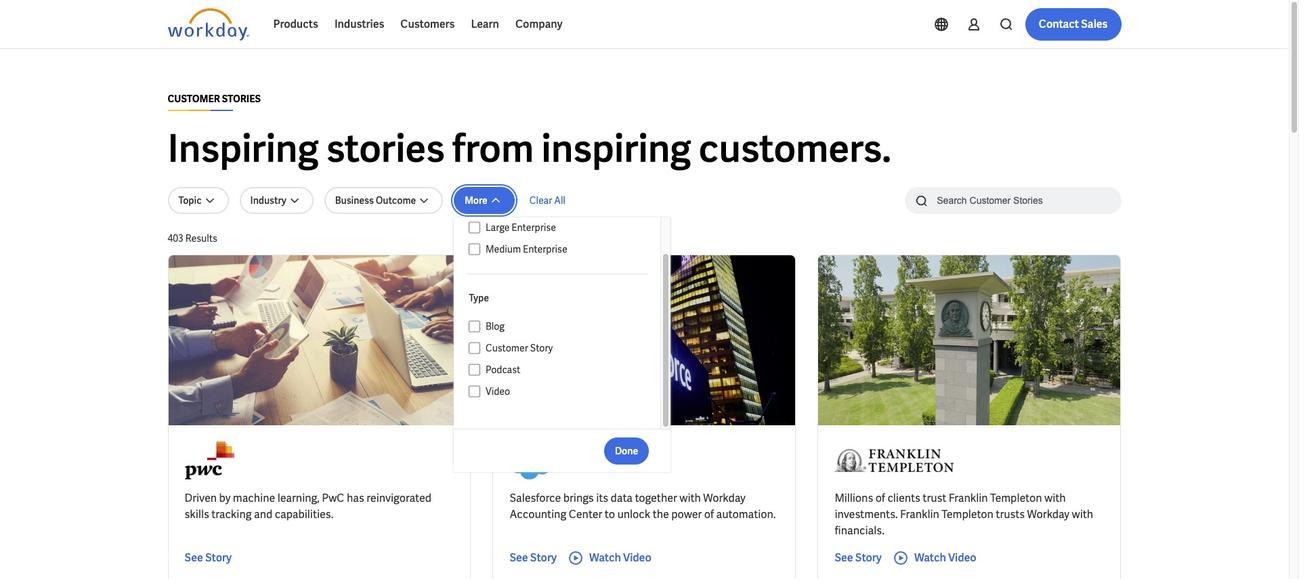 Task type: describe. For each thing, give the bounding box(es) containing it.
capabilities.
[[275, 507, 333, 522]]

watch video for to
[[589, 551, 651, 565]]

see for millions of clients trust franklin templeton with investments. franklin templeton trusts workday with financials.
[[835, 551, 853, 565]]

1 horizontal spatial with
[[1044, 491, 1066, 505]]

center
[[569, 507, 602, 522]]

story for "see story" link associated with salesforce brings its data together with workday accounting center to unlock the power of automation.
[[530, 551, 557, 565]]

podcast
[[486, 364, 520, 376]]

business outcome button
[[324, 187, 443, 214]]

1 see story from the left
[[185, 551, 232, 565]]

403
[[168, 232, 183, 245]]

2 horizontal spatial with
[[1072, 507, 1093, 522]]

data
[[611, 491, 633, 505]]

story for 1st "see story" link
[[205, 551, 232, 565]]

the
[[653, 507, 669, 522]]

together
[[635, 491, 677, 505]]

has
[[347, 491, 364, 505]]

Search Customer Stories text field
[[929, 188, 1095, 212]]

clear
[[530, 194, 552, 207]]

skills
[[185, 507, 209, 522]]

see story for salesforce brings its data together with workday accounting center to unlock the power of automation.
[[510, 551, 557, 565]]

driven by machine learning, pwc has reinvigorated skills tracking and capabilities.
[[185, 491, 431, 522]]

customer
[[168, 93, 220, 105]]

video link
[[480, 383, 648, 400]]

done
[[615, 445, 638, 457]]

unlock
[[617, 507, 650, 522]]

topic button
[[168, 187, 229, 214]]

workday inside millions of clients trust franklin templeton with investments. franklin templeton trusts workday with financials.
[[1027, 507, 1070, 522]]

company button
[[507, 8, 571, 41]]

inspiring
[[168, 124, 319, 173]]

large enterprise
[[486, 221, 556, 234]]

video for salesforce brings its data together with workday accounting center to unlock the power of automation.
[[623, 551, 651, 565]]

clients
[[888, 491, 920, 505]]

see story for millions of clients trust franklin templeton with investments. franklin templeton trusts workday with financials.
[[835, 551, 882, 565]]

inspiring
[[541, 124, 691, 173]]

and
[[254, 507, 272, 522]]

0 vertical spatial templeton
[[990, 491, 1042, 505]]

story down the blog link
[[530, 342, 553, 354]]

millions
[[835, 491, 873, 505]]

its
[[596, 491, 608, 505]]

large
[[486, 221, 510, 234]]

watch for franklin
[[914, 551, 946, 565]]

customer story link
[[480, 340, 648, 356]]

inspiring stories from inspiring customers.
[[168, 124, 891, 173]]

learn
[[471, 17, 499, 31]]

tracking
[[211, 507, 252, 522]]

large enterprise link
[[480, 219, 648, 236]]

customers
[[401, 17, 455, 31]]

story for "see story" link corresponding to millions of clients trust franklin templeton with investments. franklin templeton trusts workday with financials.
[[855, 551, 882, 565]]

products
[[273, 17, 318, 31]]

1 vertical spatial templeton
[[942, 507, 994, 522]]

more button
[[454, 187, 515, 214]]

stories
[[326, 124, 445, 173]]

watch video link for center
[[568, 550, 651, 566]]

salesforce
[[510, 491, 561, 505]]

outcome
[[376, 194, 416, 207]]

learn button
[[463, 8, 507, 41]]

pwc
[[322, 491, 344, 505]]

topic
[[178, 194, 202, 207]]

accounting
[[510, 507, 566, 522]]

watch video link for franklin
[[893, 550, 976, 566]]

403 results
[[168, 232, 217, 245]]

customers.
[[699, 124, 891, 173]]

watch video for templeton
[[914, 551, 976, 565]]

driven
[[185, 491, 217, 505]]

business outcome
[[335, 194, 416, 207]]



Task type: vqa. For each thing, say whether or not it's contained in the screenshot.
"VIDEO" LINK in the left of the page
yes



Task type: locate. For each thing, give the bounding box(es) containing it.
story down accounting
[[530, 551, 557, 565]]

from
[[452, 124, 534, 173]]

machine
[[233, 491, 275, 505]]

learning,
[[278, 491, 320, 505]]

sales
[[1081, 17, 1108, 31]]

franklin templeton companies, llc image
[[835, 442, 954, 480]]

clear all button
[[525, 187, 570, 214]]

see story link for salesforce brings its data together with workday accounting center to unlock the power of automation.
[[510, 550, 557, 566]]

to
[[605, 507, 615, 522]]

enterprise inside medium enterprise link
[[523, 243, 567, 255]]

1 watch from the left
[[589, 551, 621, 565]]

industry
[[250, 194, 286, 207]]

1 horizontal spatial of
[[876, 491, 885, 505]]

customers button
[[392, 8, 463, 41]]

medium enterprise
[[486, 243, 567, 255]]

workday up 'automation.'
[[703, 491, 746, 505]]

see story link down accounting
[[510, 550, 557, 566]]

2 see story from the left
[[510, 551, 557, 565]]

0 horizontal spatial watch video link
[[568, 550, 651, 566]]

2 watch video link from the left
[[893, 550, 976, 566]]

contact sales link
[[1025, 8, 1121, 41]]

0 horizontal spatial watch
[[589, 551, 621, 565]]

see story
[[185, 551, 232, 565], [510, 551, 557, 565], [835, 551, 882, 565]]

None checkbox
[[469, 221, 480, 234], [469, 243, 480, 255], [469, 320, 480, 333], [469, 342, 480, 354], [469, 364, 480, 376], [469, 221, 480, 234], [469, 243, 480, 255], [469, 320, 480, 333], [469, 342, 480, 354], [469, 364, 480, 376]]

watch
[[589, 551, 621, 565], [914, 551, 946, 565]]

0 vertical spatial franklin
[[949, 491, 988, 505]]

medium enterprise link
[[480, 241, 648, 257]]

2 watch from the left
[[914, 551, 946, 565]]

2 horizontal spatial see story
[[835, 551, 882, 565]]

watch video link
[[568, 550, 651, 566], [893, 550, 976, 566]]

watch for center
[[589, 551, 621, 565]]

1 see from the left
[[185, 551, 203, 565]]

franklin right trust
[[949, 491, 988, 505]]

financials.
[[835, 524, 884, 538]]

contact sales
[[1039, 17, 1108, 31]]

watch video
[[589, 551, 651, 565], [914, 551, 976, 565]]

watch down to
[[589, 551, 621, 565]]

templeton
[[990, 491, 1042, 505], [942, 507, 994, 522]]

1 see story link from the left
[[185, 550, 232, 566]]

franklin
[[949, 491, 988, 505], [900, 507, 939, 522]]

story down tracking
[[205, 551, 232, 565]]

blog
[[486, 320, 505, 333]]

workday inside salesforce brings its data together with workday accounting center to unlock the power of automation.
[[703, 491, 746, 505]]

more
[[465, 194, 488, 207]]

by
[[219, 491, 231, 505]]

industry button
[[239, 187, 313, 214]]

franklin down trust
[[900, 507, 939, 522]]

clear all
[[530, 194, 565, 207]]

see story link down financials. at the right of page
[[835, 550, 882, 566]]

see down skills
[[185, 551, 203, 565]]

of right "power"
[[704, 507, 714, 522]]

1 horizontal spatial watch video
[[914, 551, 976, 565]]

salesforce.com image
[[510, 442, 564, 480]]

customer stories
[[168, 93, 261, 105]]

type
[[469, 292, 489, 304]]

0 horizontal spatial of
[[704, 507, 714, 522]]

1 vertical spatial enterprise
[[523, 243, 567, 255]]

0 vertical spatial enterprise
[[512, 221, 556, 234]]

automation.
[[716, 507, 776, 522]]

1 horizontal spatial see story link
[[510, 550, 557, 566]]

2 horizontal spatial see
[[835, 551, 853, 565]]

workday
[[703, 491, 746, 505], [1027, 507, 1070, 522]]

1 horizontal spatial workday
[[1027, 507, 1070, 522]]

0 vertical spatial of
[[876, 491, 885, 505]]

2 see story link from the left
[[510, 550, 557, 566]]

customer
[[486, 342, 528, 354]]

reinvigorated
[[367, 491, 431, 505]]

1 vertical spatial franklin
[[900, 507, 939, 522]]

contact
[[1039, 17, 1079, 31]]

customer story
[[486, 342, 553, 354]]

business
[[335, 194, 374, 207]]

0 vertical spatial workday
[[703, 491, 746, 505]]

with inside salesforce brings its data together with workday accounting center to unlock the power of automation.
[[680, 491, 701, 505]]

2 see from the left
[[510, 551, 528, 565]]

go to the homepage image
[[168, 8, 249, 41]]

1 horizontal spatial see
[[510, 551, 528, 565]]

watch video down to
[[589, 551, 651, 565]]

see story down financials. at the right of page
[[835, 551, 882, 565]]

results
[[185, 232, 217, 245]]

0 horizontal spatial watch video
[[589, 551, 651, 565]]

enterprise inside large enterprise 'link'
[[512, 221, 556, 234]]

see down financials. at the right of page
[[835, 551, 853, 565]]

0 horizontal spatial franklin
[[900, 507, 939, 522]]

watch down millions of clients trust franklin templeton with investments. franklin templeton trusts workday with financials.
[[914, 551, 946, 565]]

workday right trusts
[[1027, 507, 1070, 522]]

3 see from the left
[[835, 551, 853, 565]]

0 horizontal spatial video
[[486, 385, 510, 398]]

1 horizontal spatial watch
[[914, 551, 946, 565]]

None checkbox
[[469, 385, 480, 398]]

watch video link down to
[[568, 550, 651, 566]]

of
[[876, 491, 885, 505], [704, 507, 714, 522]]

industries
[[335, 17, 384, 31]]

templeton down trust
[[942, 507, 994, 522]]

0 horizontal spatial see
[[185, 551, 203, 565]]

enterprise up the 'medium enterprise'
[[512, 221, 556, 234]]

enterprise for large enterprise
[[512, 221, 556, 234]]

enterprise for medium enterprise
[[523, 243, 567, 255]]

investments.
[[835, 507, 898, 522]]

of up investments. on the right
[[876, 491, 885, 505]]

see down accounting
[[510, 551, 528, 565]]

story
[[530, 342, 553, 354], [205, 551, 232, 565], [530, 551, 557, 565], [855, 551, 882, 565]]

enterprise down large enterprise 'link'
[[523, 243, 567, 255]]

with
[[680, 491, 701, 505], [1044, 491, 1066, 505], [1072, 507, 1093, 522]]

trusts
[[996, 507, 1025, 522]]

medium
[[486, 243, 521, 255]]

templeton up trusts
[[990, 491, 1042, 505]]

2 watch video from the left
[[914, 551, 976, 565]]

watch video down millions of clients trust franklin templeton with investments. franklin templeton trusts workday with financials.
[[914, 551, 976, 565]]

story down financials. at the right of page
[[855, 551, 882, 565]]

of inside salesforce brings its data together with workday accounting center to unlock the power of automation.
[[704, 507, 714, 522]]

0 horizontal spatial see story link
[[185, 550, 232, 566]]

1 horizontal spatial video
[[623, 551, 651, 565]]

2 horizontal spatial video
[[948, 551, 976, 565]]

see for salesforce brings its data together with workday accounting center to unlock the power of automation.
[[510, 551, 528, 565]]

brings
[[563, 491, 594, 505]]

of inside millions of clients trust franklin templeton with investments. franklin templeton trusts workday with financials.
[[876, 491, 885, 505]]

1 vertical spatial of
[[704, 507, 714, 522]]

see
[[185, 551, 203, 565], [510, 551, 528, 565], [835, 551, 853, 565]]

see story link
[[185, 550, 232, 566], [510, 550, 557, 566], [835, 550, 882, 566]]

video for millions of clients trust franklin templeton with investments. franklin templeton trusts workday with financials.
[[948, 551, 976, 565]]

video down millions of clients trust franklin templeton with investments. franklin templeton trusts workday with financials.
[[948, 551, 976, 565]]

0 horizontal spatial workday
[[703, 491, 746, 505]]

done button
[[604, 437, 649, 464]]

millions of clients trust franklin templeton with investments. franklin templeton trusts workday with financials.
[[835, 491, 1093, 538]]

1 horizontal spatial see story
[[510, 551, 557, 565]]

blog link
[[480, 318, 648, 335]]

salesforce brings its data together with workday accounting center to unlock the power of automation.
[[510, 491, 776, 522]]

see story link for millions of clients trust franklin templeton with investments. franklin templeton trusts workday with financials.
[[835, 550, 882, 566]]

industries button
[[326, 8, 392, 41]]

all
[[554, 194, 565, 207]]

0 horizontal spatial with
[[680, 491, 701, 505]]

pricewaterhousecoopers global licensing services corporation (pwc) image
[[185, 442, 234, 480]]

0 horizontal spatial see story
[[185, 551, 232, 565]]

trust
[[923, 491, 946, 505]]

1 horizontal spatial watch video link
[[893, 550, 976, 566]]

see story down skills
[[185, 551, 232, 565]]

1 watch video from the left
[[589, 551, 651, 565]]

1 watch video link from the left
[[568, 550, 651, 566]]

power
[[671, 507, 702, 522]]

see story link down skills
[[185, 550, 232, 566]]

enterprise
[[512, 221, 556, 234], [523, 243, 567, 255]]

video down unlock
[[623, 551, 651, 565]]

podcast link
[[480, 362, 648, 378]]

products button
[[265, 8, 326, 41]]

1 horizontal spatial franklin
[[949, 491, 988, 505]]

3 see story from the left
[[835, 551, 882, 565]]

video down podcast on the bottom left of the page
[[486, 385, 510, 398]]

company
[[515, 17, 563, 31]]

video
[[486, 385, 510, 398], [623, 551, 651, 565], [948, 551, 976, 565]]

3 see story link from the left
[[835, 550, 882, 566]]

watch video link down millions of clients trust franklin templeton with investments. franklin templeton trusts workday with financials.
[[893, 550, 976, 566]]

stories
[[222, 93, 261, 105]]

2 horizontal spatial see story link
[[835, 550, 882, 566]]

see story down accounting
[[510, 551, 557, 565]]

1 vertical spatial workday
[[1027, 507, 1070, 522]]



